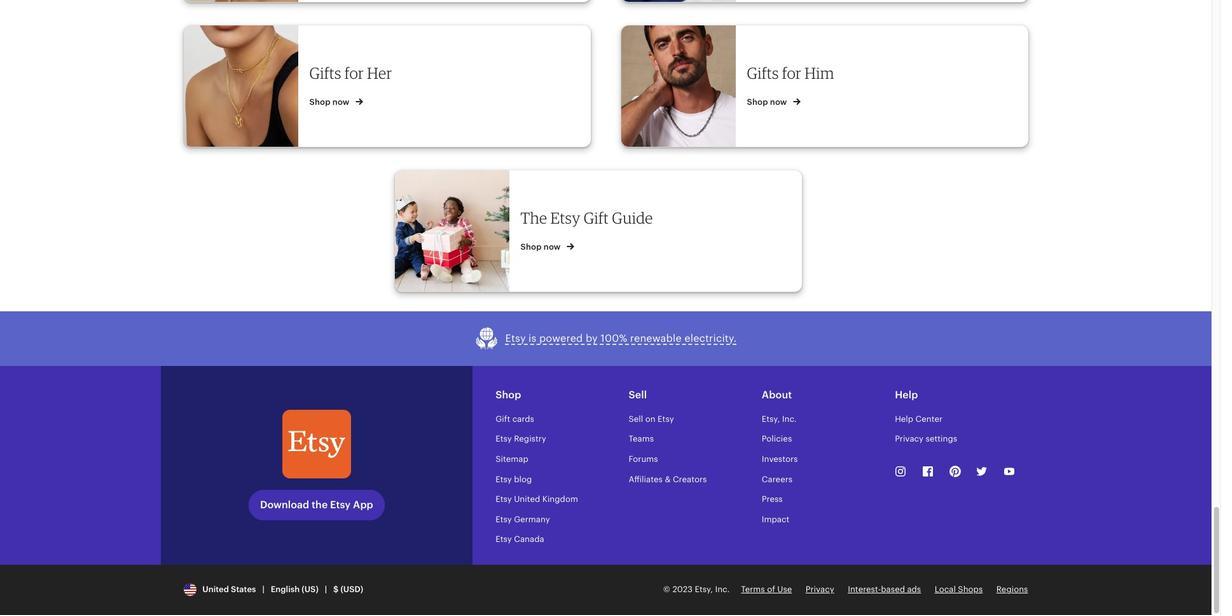 Task type: vqa. For each thing, say whether or not it's contained in the screenshot.
Etsy Germany
yes



Task type: describe. For each thing, give the bounding box(es) containing it.
canada
[[514, 535, 544, 545]]

regions
[[997, 586, 1029, 595]]

interest-
[[848, 586, 881, 595]]

for for her
[[345, 63, 364, 83]]

terms
[[742, 586, 765, 595]]

etsy canada
[[496, 535, 544, 545]]

etsy germany
[[496, 515, 550, 525]]

shops
[[959, 586, 983, 595]]

investors link
[[762, 455, 798, 464]]

100%
[[601, 333, 628, 345]]

press link
[[762, 495, 783, 505]]

impact
[[762, 515, 790, 525]]

etsy united kingdom
[[496, 495, 578, 505]]

germany
[[514, 515, 550, 525]]

states
[[231, 586, 256, 595]]

united states   |   english (us)   |   $ (usd)
[[198, 586, 364, 595]]

1 horizontal spatial etsy,
[[762, 415, 780, 424]]

&
[[665, 475, 671, 485]]

english
[[271, 586, 300, 595]]

shop for gifts for her
[[310, 97, 331, 107]]

by
[[586, 333, 598, 345]]

interest-based ads link
[[848, 586, 922, 595]]

ads
[[908, 586, 922, 595]]

local shops link
[[935, 586, 983, 595]]

settings
[[926, 435, 958, 444]]

affiliates & creators link
[[629, 475, 707, 485]]

$
[[333, 586, 339, 595]]

etsy registry link
[[496, 435, 547, 444]]

etsy, inc.
[[762, 415, 797, 424]]

is
[[529, 333, 537, 345]]

etsy inside 'link'
[[330, 500, 351, 512]]

careers link
[[762, 475, 793, 485]]

2 | from the left
[[325, 586, 327, 595]]

investors
[[762, 455, 798, 464]]

gifts for gifts for him
[[747, 63, 779, 83]]

interest-based ads
[[848, 586, 922, 595]]

etsy blog link
[[496, 475, 532, 485]]

etsy, inc. link
[[762, 415, 797, 424]]

about
[[762, 389, 792, 401]]

kingdom
[[543, 495, 578, 505]]

privacy for privacy link
[[806, 586, 835, 595]]

registry
[[514, 435, 547, 444]]

forums
[[629, 455, 658, 464]]

sitemap link
[[496, 455, 529, 464]]

regions button
[[997, 585, 1029, 597]]

policies link
[[762, 435, 792, 444]]

local
[[935, 586, 956, 595]]

creators
[[673, 475, 707, 485]]

etsy germany link
[[496, 515, 550, 525]]

help center link
[[895, 415, 943, 424]]

download the etsy app
[[260, 500, 373, 512]]

affiliates & creators
[[629, 475, 707, 485]]

gifts for her
[[310, 63, 392, 83]]

gifts for gifts for her
[[310, 63, 341, 83]]

etsy for blog
[[496, 475, 512, 485]]

download the etsy app link
[[249, 491, 385, 521]]

local shops
[[935, 586, 983, 595]]

on
[[646, 415, 656, 424]]

renewable
[[630, 333, 682, 345]]

shop for the etsy gift guide
[[521, 242, 542, 252]]

use
[[778, 586, 792, 595]]

etsy united kingdom link
[[496, 495, 578, 505]]

the
[[521, 208, 547, 228]]

(us)
[[302, 586, 319, 595]]

forums link
[[629, 455, 658, 464]]

etsy for canada
[[496, 535, 512, 545]]

careers
[[762, 475, 793, 485]]

the etsy gift guide
[[521, 208, 653, 228]]

0 vertical spatial united
[[514, 495, 540, 505]]

etsy blog
[[496, 475, 532, 485]]

etsy is powered by 100% renewable electricity.
[[506, 333, 737, 345]]

download
[[260, 500, 309, 512]]

1 | from the left
[[262, 586, 265, 595]]

blog
[[514, 475, 532, 485]]

0 vertical spatial inc.
[[782, 415, 797, 424]]



Task type: locate. For each thing, give the bounding box(es) containing it.
help center
[[895, 415, 943, 424]]

him
[[805, 63, 835, 83]]

gift cards
[[496, 415, 534, 424]]

gifts
[[310, 63, 341, 83], [747, 63, 779, 83]]

cards
[[513, 415, 534, 424]]

shop now for gifts for her
[[310, 97, 352, 107]]

gift
[[584, 208, 609, 228], [496, 415, 510, 424]]

united down 'blog'
[[514, 495, 540, 505]]

inc. up policies link
[[782, 415, 797, 424]]

etsy
[[551, 208, 581, 228], [506, 333, 526, 345], [658, 415, 674, 424], [496, 435, 512, 444], [496, 475, 512, 485], [496, 495, 512, 505], [330, 500, 351, 512], [496, 515, 512, 525], [496, 535, 512, 545]]

for
[[345, 63, 364, 83], [783, 63, 802, 83]]

shop now down gifts for her
[[310, 97, 352, 107]]

1 vertical spatial help
[[895, 415, 914, 424]]

|
[[262, 586, 265, 595], [325, 586, 327, 595]]

shop up the gift cards link
[[496, 389, 521, 401]]

privacy link
[[806, 586, 835, 595]]

0 horizontal spatial united
[[203, 586, 229, 595]]

gifts left him
[[747, 63, 779, 83]]

0 horizontal spatial shop now
[[310, 97, 352, 107]]

1 help from the top
[[895, 389, 918, 401]]

shop down gifts for her
[[310, 97, 331, 107]]

etsy, right 2023
[[695, 586, 713, 595]]

electricity.
[[685, 333, 737, 345]]

© 2023 etsy, inc.
[[664, 586, 730, 595]]

1 horizontal spatial privacy
[[895, 435, 924, 444]]

her
[[367, 63, 392, 83]]

©
[[664, 586, 671, 595]]

shop down gifts for him
[[747, 97, 768, 107]]

now down gifts for her
[[333, 97, 350, 107]]

for left her on the left top of page
[[345, 63, 364, 83]]

etsy for united
[[496, 495, 512, 505]]

based
[[881, 586, 905, 595]]

now down the
[[544, 242, 561, 252]]

sell on etsy link
[[629, 415, 674, 424]]

sell for sell
[[629, 389, 647, 401]]

etsy inside button
[[506, 333, 526, 345]]

0 horizontal spatial now
[[333, 97, 350, 107]]

gifts left her on the left top of page
[[310, 63, 341, 83]]

etsy,
[[762, 415, 780, 424], [695, 586, 713, 595]]

united
[[514, 495, 540, 505], [203, 586, 229, 595]]

privacy
[[895, 435, 924, 444], [806, 586, 835, 595]]

0 horizontal spatial gift
[[496, 415, 510, 424]]

etsy for germany
[[496, 515, 512, 525]]

the
[[312, 500, 328, 512]]

2 horizontal spatial now
[[770, 97, 787, 107]]

united right us icon
[[203, 586, 229, 595]]

0 vertical spatial gift
[[584, 208, 609, 228]]

shop now
[[310, 97, 352, 107], [747, 97, 790, 107], [521, 242, 563, 252]]

of
[[768, 586, 776, 595]]

privacy down help center
[[895, 435, 924, 444]]

powered
[[540, 333, 583, 345]]

app
[[353, 500, 373, 512]]

1 vertical spatial united
[[203, 586, 229, 595]]

sell up on
[[629, 389, 647, 401]]

now
[[333, 97, 350, 107], [770, 97, 787, 107], [544, 242, 561, 252]]

sell for sell on etsy
[[629, 415, 644, 424]]

privacy right use
[[806, 586, 835, 595]]

center
[[916, 415, 943, 424]]

for left him
[[783, 63, 802, 83]]

help for help
[[895, 389, 918, 401]]

0 vertical spatial sell
[[629, 389, 647, 401]]

privacy for privacy settings
[[895, 435, 924, 444]]

now down gifts for him
[[770, 97, 787, 107]]

0 horizontal spatial privacy
[[806, 586, 835, 595]]

guide
[[612, 208, 653, 228]]

impact link
[[762, 515, 790, 525]]

privacy settings link
[[895, 435, 958, 444]]

0 horizontal spatial for
[[345, 63, 364, 83]]

1 sell from the top
[[629, 389, 647, 401]]

shop now for gifts for him
[[747, 97, 790, 107]]

0 vertical spatial etsy,
[[762, 415, 780, 424]]

us image
[[184, 584, 196, 597]]

shop down the
[[521, 242, 542, 252]]

shop now down the
[[521, 242, 563, 252]]

1 vertical spatial inc.
[[715, 586, 730, 595]]

etsy for registry
[[496, 435, 512, 444]]

now for him
[[770, 97, 787, 107]]

help up the help center link
[[895, 389, 918, 401]]

etsy is powered by 100% renewable electricity. button
[[475, 327, 737, 351]]

1 gifts from the left
[[310, 63, 341, 83]]

help for help center
[[895, 415, 914, 424]]

0 vertical spatial help
[[895, 389, 918, 401]]

1 horizontal spatial united
[[514, 495, 540, 505]]

1 horizontal spatial shop now
[[521, 242, 563, 252]]

sell on etsy
[[629, 415, 674, 424]]

etsy, up policies link
[[762, 415, 780, 424]]

shop for gifts for him
[[747, 97, 768, 107]]

0 vertical spatial privacy
[[895, 435, 924, 444]]

1 vertical spatial gift
[[496, 415, 510, 424]]

1 horizontal spatial |
[[325, 586, 327, 595]]

inc. left terms on the right bottom
[[715, 586, 730, 595]]

terms of use link
[[742, 586, 792, 595]]

policies
[[762, 435, 792, 444]]

1 horizontal spatial gifts
[[747, 63, 779, 83]]

press
[[762, 495, 783, 505]]

2023
[[673, 586, 693, 595]]

0 horizontal spatial gifts
[[310, 63, 341, 83]]

1 vertical spatial sell
[[629, 415, 644, 424]]

etsy registry
[[496, 435, 547, 444]]

1 vertical spatial privacy
[[806, 586, 835, 595]]

now for gift
[[544, 242, 561, 252]]

gift cards link
[[496, 415, 534, 424]]

1 horizontal spatial gift
[[584, 208, 609, 228]]

gift left the "cards"
[[496, 415, 510, 424]]

2 help from the top
[[895, 415, 914, 424]]

help
[[895, 389, 918, 401], [895, 415, 914, 424]]

1 horizontal spatial inc.
[[782, 415, 797, 424]]

inc.
[[782, 415, 797, 424], [715, 586, 730, 595]]

1 horizontal spatial for
[[783, 63, 802, 83]]

affiliates
[[629, 475, 663, 485]]

privacy settings
[[895, 435, 958, 444]]

shop now for the etsy gift guide
[[521, 242, 563, 252]]

sitemap
[[496, 455, 529, 464]]

1 horizontal spatial now
[[544, 242, 561, 252]]

1 for from the left
[[345, 63, 364, 83]]

etsy canada link
[[496, 535, 544, 545]]

gift left guide
[[584, 208, 609, 228]]

2 horizontal spatial shop now
[[747, 97, 790, 107]]

shop now down gifts for him
[[747, 97, 790, 107]]

1 vertical spatial etsy,
[[695, 586, 713, 595]]

2 gifts from the left
[[747, 63, 779, 83]]

2 for from the left
[[783, 63, 802, 83]]

| right states
[[262, 586, 265, 595]]

shop
[[310, 97, 331, 107], [747, 97, 768, 107], [521, 242, 542, 252], [496, 389, 521, 401]]

| left $
[[325, 586, 327, 595]]

help left center
[[895, 415, 914, 424]]

gifts for him
[[747, 63, 835, 83]]

etsy for is
[[506, 333, 526, 345]]

now for her
[[333, 97, 350, 107]]

2 sell from the top
[[629, 415, 644, 424]]

teams
[[629, 435, 654, 444]]

terms of use
[[742, 586, 792, 595]]

teams link
[[629, 435, 654, 444]]

0 horizontal spatial etsy,
[[695, 586, 713, 595]]

for for him
[[783, 63, 802, 83]]

(usd)
[[341, 586, 364, 595]]

sell left on
[[629, 415, 644, 424]]

0 horizontal spatial |
[[262, 586, 265, 595]]

0 horizontal spatial inc.
[[715, 586, 730, 595]]



